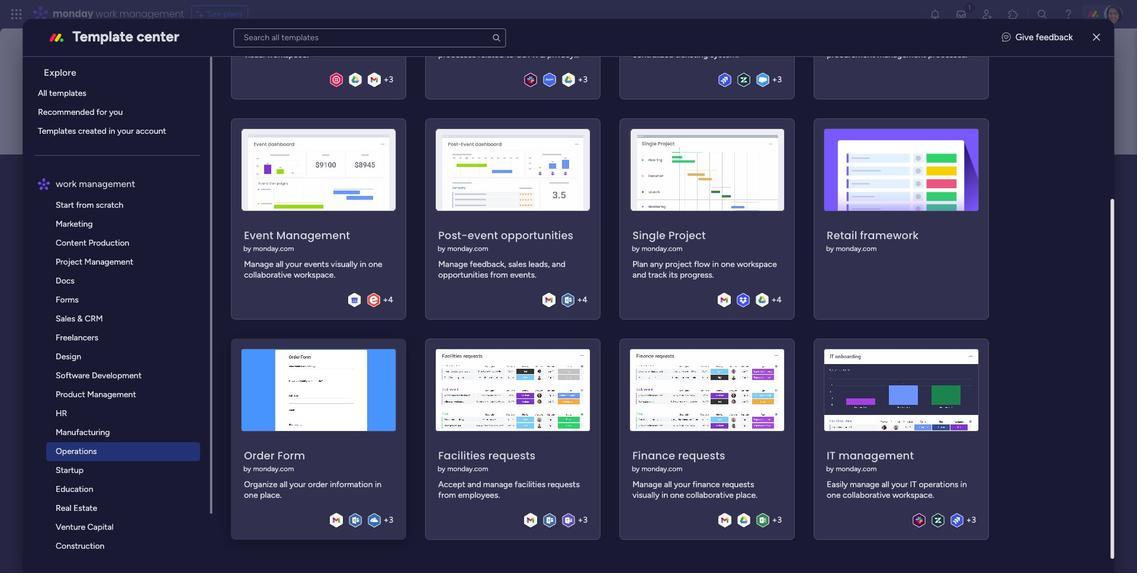 Task type: vqa. For each thing, say whether or not it's contained in the screenshot.
Add new group button
no



Task type: locate. For each thing, give the bounding box(es) containing it.
management up scratch
[[79, 178, 136, 190]]

2 streamline from the left
[[828, 39, 867, 49]]

construction
[[56, 542, 105, 552]]

1 horizontal spatial place.
[[737, 490, 758, 501]]

marketing
[[56, 219, 93, 229]]

add
[[137, 188, 155, 198], [75, 293, 93, 305]]

list box
[[28, 57, 212, 574]]

into
[[350, 39, 364, 49]]

monday.com for it
[[837, 465, 878, 473]]

0 horizontal spatial visually
[[331, 259, 358, 269]]

1 horizontal spatial streamline
[[828, 39, 867, 49]]

by for event
[[244, 245, 252, 253]]

one down organize
[[244, 490, 258, 501]]

and up system.
[[708, 39, 722, 49]]

one inside manage all your finance requests visually in one collaborative place.
[[671, 490, 685, 501]]

monday.com up easily
[[837, 465, 878, 473]]

flow
[[695, 259, 711, 269]]

management inside the it management by monday.com
[[839, 448, 915, 463]]

collaborative
[[244, 270, 292, 280], [687, 490, 735, 501], [844, 490, 891, 501]]

by up plan
[[633, 245, 640, 253]]

2 horizontal spatial it
[[911, 480, 918, 490]]

monday.com inside the facilities requests by monday.com
[[448, 465, 489, 473]]

by inside event management by monday.com
[[244, 245, 252, 253]]

all left 'legal'
[[286, 39, 294, 49]]

2 vertical spatial management
[[87, 390, 136, 400]]

explore heading
[[35, 57, 210, 84]]

workspace.
[[267, 50, 309, 60], [294, 270, 336, 280], [893, 490, 935, 501]]

workspace for plan any project flow in one workspace and track its progress.
[[738, 259, 778, 269]]

1 vertical spatial &
[[78, 314, 83, 324]]

1 vertical spatial management
[[85, 257, 134, 267]]

from inside "manage feedback, sales leads, and opportunities from events."
[[491, 270, 509, 280]]

0 vertical spatial opportunities
[[502, 228, 574, 243]]

leads,
[[529, 259, 550, 269]]

from down the accept
[[439, 490, 457, 501]]

monday.com down finance
[[642, 465, 683, 473]]

requests inside accept and manage facilities requests from employees.
[[548, 480, 580, 490]]

manage feedback, sales leads, and opportunities from events.
[[439, 259, 566, 280]]

work up template
[[96, 7, 117, 21]]

3 4 from the left
[[777, 295, 783, 305]]

start from scratch
[[56, 200, 124, 210]]

1 manage from the left
[[484, 480, 513, 490]]

add inside button
[[75, 293, 93, 305]]

1 horizontal spatial work
[[96, 7, 117, 21]]

1 + 4 from the left
[[383, 295, 394, 305]]

requests right the "facilities"
[[548, 480, 580, 490]]

streamline
[[244, 39, 284, 49], [828, 39, 867, 49]]

0 vertical spatial &
[[540, 50, 546, 60]]

manage
[[633, 39, 663, 49], [244, 259, 274, 269], [439, 259, 468, 269], [633, 480, 663, 490]]

your inside "streamline and automate your procurement management processes."
[[923, 39, 939, 49]]

a left 'few'
[[515, 39, 520, 49]]

your down you
[[118, 126, 134, 136]]

single project by monday.com
[[633, 228, 707, 253]]

from right start
[[76, 200, 94, 210]]

3 + 4 from the left
[[772, 295, 783, 305]]

2 horizontal spatial + 4
[[772, 295, 783, 305]]

visually right events
[[331, 259, 358, 269]]

workspace for you have 0 boards in this workspace
[[187, 263, 239, 276]]

opportunities up "leads,"
[[502, 228, 574, 243]]

one down finance requests by monday.com at the bottom of the page
[[671, 490, 685, 501]]

your inside the easily manage all your it operations in one collaborative workspace.
[[892, 480, 909, 490]]

3
[[389, 75, 394, 85], [584, 75, 588, 85], [778, 75, 783, 85], [389, 516, 394, 526], [584, 516, 588, 526], [778, 516, 783, 526], [972, 516, 977, 526]]

all down event management by monday.com
[[276, 259, 284, 269]]

from up crm
[[95, 293, 115, 305]]

work up start
[[56, 178, 77, 190]]

0 horizontal spatial add
[[75, 293, 93, 305]]

created
[[78, 126, 107, 136]]

workspace inside plan any project flow in one workspace and track its progress.
[[738, 259, 778, 269]]

forms
[[56, 295, 79, 305]]

monday.com inside order form by monday.com
[[253, 465, 295, 473]]

sales
[[56, 314, 76, 324]]

your left 'finance'
[[675, 480, 691, 490]]

templates down the you have 0 boards in this workspace
[[118, 293, 160, 305]]

a inside manage it requests and incidents with a centralized ticketing system.
[[778, 39, 782, 49]]

explore element
[[35, 84, 210, 141]]

monday.com inside event management by monday.com
[[253, 245, 295, 253]]

project down content
[[56, 257, 83, 267]]

2 place. from the left
[[737, 490, 758, 501]]

by inside the it management by monday.com
[[827, 465, 835, 473]]

1 streamline from the left
[[244, 39, 284, 49]]

boards right 0 at the top of page
[[121, 263, 154, 276]]

all right organize
[[280, 480, 288, 490]]

all for order
[[280, 480, 288, 490]]

monday.com inside the it management by monday.com
[[837, 465, 878, 473]]

2 + 4 from the left
[[578, 295, 588, 305]]

1 horizontal spatial a
[[778, 39, 782, 49]]

you have 0 boards in this workspace
[[66, 263, 239, 276]]

0 vertical spatial work
[[96, 7, 117, 21]]

1 horizontal spatial + 4
[[578, 295, 588, 305]]

manage up centralized at the top of the page
[[633, 39, 663, 49]]

finance
[[693, 480, 721, 490]]

product
[[56, 390, 85, 400]]

management for event
[[277, 228, 351, 243]]

management down development
[[87, 390, 136, 400]]

in right operations
[[961, 480, 968, 490]]

accept
[[439, 480, 466, 490]]

facilities
[[439, 448, 486, 463]]

progress.
[[681, 270, 715, 280]]

in right information
[[375, 480, 382, 490]]

templates created in your account
[[38, 126, 167, 136]]

2 vertical spatial workspace.
[[893, 490, 935, 501]]

in down you
[[109, 126, 116, 136]]

place. inside organize all your order information in one place.
[[260, 490, 282, 501]]

0 horizontal spatial project
[[56, 257, 83, 267]]

templates
[[49, 88, 87, 98], [118, 293, 160, 305]]

design
[[56, 352, 81, 362]]

project inside "work management templates" element
[[56, 257, 83, 267]]

scratch
[[96, 200, 124, 210]]

2 a from the left
[[778, 39, 782, 49]]

one right events
[[369, 259, 383, 269]]

requests left into
[[315, 39, 348, 49]]

and inside "manage feedback, sales leads, and opportunities from events."
[[552, 259, 566, 269]]

and up procurement
[[869, 39, 883, 49]]

& inside this template offers a few steps and processes related to gdpr & privacy compliance.
[[540, 50, 546, 60]]

monday.com down event
[[253, 245, 295, 253]]

collaborative inside manage all your finance requests visually in one collaborative place.
[[687, 490, 735, 501]]

manage inside "manage feedback, sales leads, and opportunities from events."
[[439, 259, 468, 269]]

0 horizontal spatial templates
[[49, 88, 87, 98]]

events
[[304, 259, 329, 269]]

all inside the easily manage all your it operations in one collaborative workspace.
[[882, 480, 890, 490]]

all down finance requests by monday.com at the bottom of the page
[[665, 480, 673, 490]]

1 horizontal spatial add
[[137, 188, 155, 198]]

1 image
[[965, 1, 976, 14]]

all inside manage all your events visually in one collaborative workspace.
[[276, 259, 284, 269]]

from inside "work management templates" element
[[76, 200, 94, 210]]

by inside order form by monday.com
[[244, 465, 252, 473]]

it inside the easily manage all your it operations in one collaborative workspace.
[[911, 480, 918, 490]]

1 horizontal spatial opportunities
[[502, 228, 574, 243]]

have
[[86, 263, 109, 276]]

manage inside manage all your events visually in one collaborative workspace.
[[244, 259, 274, 269]]

this template offers a few steps and processes related to gdpr & privacy compliance.
[[439, 39, 575, 70]]

requests up 'finance'
[[679, 448, 726, 463]]

work management
[[56, 178, 136, 190]]

by inside single project by monday.com
[[633, 245, 640, 253]]

for
[[97, 107, 107, 117]]

0 vertical spatial add
[[137, 188, 155, 198]]

by up easily
[[827, 465, 835, 473]]

collaborative inside the easily manage all your it operations in one collaborative workspace.
[[844, 490, 891, 501]]

streamline up procurement
[[828, 39, 867, 49]]

monday.com inside single project by monday.com
[[642, 245, 683, 253]]

in right flow at the top right of the page
[[713, 259, 720, 269]]

boards
[[99, 230, 128, 241], [121, 263, 154, 276]]

1 vertical spatial workspace.
[[294, 270, 336, 280]]

by down post-
[[438, 245, 446, 253]]

project up project
[[669, 228, 707, 243]]

by inside retail framework by monday.com
[[827, 245, 835, 253]]

by for it
[[827, 465, 835, 473]]

monday.com for facilities
[[448, 465, 489, 473]]

0
[[112, 263, 118, 276]]

opportunities down feedback,
[[439, 270, 489, 280]]

1 place. from the left
[[260, 490, 282, 501]]

and down plan
[[633, 270, 647, 280]]

in inside explore element
[[109, 126, 116, 136]]

management up the easily manage all your it operations in one collaborative workspace.
[[839, 448, 915, 463]]

template center
[[73, 28, 179, 45]]

monday.com inside post-event opportunities by monday.com
[[448, 245, 489, 253]]

management inside "streamline and automate your procurement management processes."
[[878, 50, 927, 60]]

management inside event management by monday.com
[[277, 228, 351, 243]]

all inside organize all your order information in one place.
[[280, 480, 288, 490]]

description
[[197, 188, 239, 198]]

freelancers
[[56, 333, 99, 343]]

1 vertical spatial visually
[[633, 490, 660, 501]]

in inside organize all your order information in one place.
[[375, 480, 382, 490]]

requests
[[315, 39, 348, 49], [674, 39, 706, 49], [489, 448, 536, 463], [679, 448, 726, 463], [548, 480, 580, 490], [723, 480, 755, 490]]

one inside manage all your events visually in one collaborative workspace.
[[369, 259, 383, 269]]

by down order
[[244, 465, 252, 473]]

all for event
[[276, 259, 284, 269]]

you
[[109, 107, 123, 117]]

workspace. inside the easily manage all your it operations in one collaborative workspace.
[[893, 490, 935, 501]]

0 horizontal spatial work
[[56, 178, 77, 190]]

0 vertical spatial workspace.
[[267, 50, 309, 60]]

a right with
[[778, 39, 782, 49]]

content
[[56, 238, 87, 248]]

management up center
[[120, 7, 184, 21]]

list box containing explore
[[28, 57, 212, 574]]

0 horizontal spatial &
[[78, 314, 83, 324]]

your inside manage all your events visually in one collaborative workspace.
[[286, 259, 302, 269]]

monday.com
[[253, 245, 295, 253], [448, 245, 489, 253], [642, 245, 683, 253], [837, 245, 878, 253], [253, 465, 295, 473], [448, 465, 489, 473], [642, 465, 683, 473], [837, 465, 878, 473]]

collaborative down 'finance'
[[687, 490, 735, 501]]

0 vertical spatial it
[[665, 39, 672, 49]]

collaborative down event
[[244, 270, 292, 280]]

manage for finance requests
[[633, 480, 663, 490]]

workspace. down 'legal'
[[267, 50, 309, 60]]

manage down event
[[244, 259, 274, 269]]

1 vertical spatial add
[[75, 293, 93, 305]]

0 vertical spatial templates
[[49, 88, 87, 98]]

1 horizontal spatial it
[[828, 448, 837, 463]]

and inside "streamline and automate your procurement management processes."
[[869, 39, 883, 49]]

by up the accept
[[438, 465, 446, 473]]

add for add from templates
[[75, 293, 93, 305]]

1 vertical spatial it
[[828, 448, 837, 463]]

0 horizontal spatial opportunities
[[439, 270, 489, 280]]

monday.com inside finance requests by monday.com
[[642, 465, 683, 473]]

estate
[[74, 504, 98, 514]]

from down feedback,
[[491, 270, 509, 280]]

1 a from the left
[[515, 39, 520, 49]]

1 vertical spatial opportunities
[[439, 270, 489, 280]]

compliance.
[[439, 60, 483, 70]]

boards down scratch
[[99, 230, 128, 241]]

and up employees.
[[468, 480, 482, 490]]

1 horizontal spatial workspace
[[738, 259, 778, 269]]

real
[[56, 504, 72, 514]]

by down event
[[244, 245, 252, 253]]

1 horizontal spatial &
[[540, 50, 546, 60]]

manage down finance
[[633, 480, 663, 490]]

requests right 'finance'
[[723, 480, 755, 490]]

workspace. inside manage all your events visually in one collaborative workspace.
[[294, 270, 336, 280]]

recent boards
[[66, 230, 128, 241]]

monday.com up "any"
[[642, 245, 683, 253]]

monday.com down post-
[[448, 245, 489, 253]]

by down finance
[[633, 465, 640, 473]]

collaborative down easily
[[844, 490, 891, 501]]

visually down finance
[[633, 490, 660, 501]]

by
[[244, 245, 252, 253], [438, 245, 446, 253], [633, 245, 640, 253], [827, 245, 835, 253], [244, 465, 252, 473], [438, 465, 446, 473], [633, 465, 640, 473], [827, 465, 835, 473]]

0 vertical spatial management
[[277, 228, 351, 243]]

requests up the "facilities"
[[489, 448, 536, 463]]

monday.com down facilities in the left bottom of the page
[[448, 465, 489, 473]]

gdpr
[[516, 50, 538, 60]]

and inside accept and manage facilities requests from employees.
[[468, 480, 482, 490]]

streamline and automate your procurement management processes.
[[828, 39, 968, 60]]

workspace down permissions
[[187, 263, 239, 276]]

0 horizontal spatial collaborative
[[244, 270, 292, 280]]

your left order
[[290, 480, 306, 490]]

new workspace
[[139, 159, 289, 185]]

all down the it management by monday.com
[[882, 480, 890, 490]]

explore
[[44, 67, 77, 78]]

by for order
[[244, 465, 252, 473]]

streamline inside streamline all legal requests into one visual workspace.
[[244, 39, 284, 49]]

all for finance
[[665, 480, 673, 490]]

management down 'production'
[[85, 257, 134, 267]]

2 horizontal spatial collaborative
[[844, 490, 891, 501]]

manage down post-
[[439, 259, 468, 269]]

1 horizontal spatial project
[[669, 228, 707, 243]]

None search field
[[234, 28, 506, 47]]

post-event opportunities by monday.com
[[438, 228, 574, 253]]

4 for event management
[[389, 295, 394, 305]]

4
[[389, 295, 394, 305], [583, 295, 588, 305], [777, 295, 783, 305]]

2 manage from the left
[[851, 480, 880, 490]]

2 horizontal spatial 4
[[777, 295, 783, 305]]

+ 4
[[383, 295, 394, 305], [578, 295, 588, 305], [772, 295, 783, 305]]

1 horizontal spatial visually
[[633, 490, 660, 501]]

and up privacy
[[560, 39, 574, 49]]

0 horizontal spatial a
[[515, 39, 520, 49]]

2 4 from the left
[[583, 295, 588, 305]]

0 horizontal spatial + 4
[[383, 295, 394, 305]]

add down new
[[137, 188, 155, 198]]

add up sales & crm
[[75, 293, 93, 305]]

templates up recommended
[[49, 88, 87, 98]]

manage
[[484, 480, 513, 490], [851, 480, 880, 490]]

+
[[384, 75, 389, 85], [578, 75, 584, 85], [773, 75, 778, 85], [383, 295, 389, 305], [578, 295, 583, 305], [772, 295, 777, 305], [384, 516, 389, 526], [578, 516, 584, 526], [773, 516, 778, 526], [967, 516, 972, 526]]

and right "leads,"
[[552, 259, 566, 269]]

management for project
[[85, 257, 134, 267]]

by inside finance requests by monday.com
[[633, 465, 640, 473]]

one right flow at the top right of the page
[[722, 259, 736, 269]]

all inside manage all your finance requests visually in one collaborative place.
[[665, 480, 673, 490]]

0 horizontal spatial streamline
[[244, 39, 284, 49]]

template
[[456, 39, 489, 49]]

it up easily
[[828, 448, 837, 463]]

manage inside manage all your finance requests visually in one collaborative place.
[[633, 480, 663, 490]]

0 horizontal spatial 4
[[389, 295, 394, 305]]

select product image
[[11, 8, 23, 20]]

project
[[669, 228, 707, 243], [56, 257, 83, 267]]

in down finance requests by monday.com at the bottom of the page
[[662, 490, 669, 501]]

monday.com for order
[[253, 465, 295, 473]]

0 horizontal spatial manage
[[484, 480, 513, 490]]

streamline up visual
[[244, 39, 284, 49]]

0 vertical spatial visually
[[331, 259, 358, 269]]

and inside this template offers a few steps and processes related to gdpr & privacy compliance.
[[560, 39, 574, 49]]

apps image
[[1008, 8, 1020, 20]]

development
[[92, 371, 142, 381]]

it left operations
[[911, 480, 918, 490]]

streamline for streamline all legal requests into one visual workspace.
[[244, 39, 284, 49]]

Search all templates search field
[[234, 28, 506, 47]]

your up the processes.
[[923, 39, 939, 49]]

templates inside button
[[118, 293, 160, 305]]

streamline for streamline and automate your procurement management processes.
[[828, 39, 867, 49]]

by inside the facilities requests by monday.com
[[438, 465, 446, 473]]

New Workspace field
[[136, 159, 973, 185]]

monday.com inside retail framework by monday.com
[[837, 245, 878, 253]]

in inside plan any project flow in one workspace and track its progress.
[[713, 259, 720, 269]]

1 horizontal spatial collaborative
[[687, 490, 735, 501]]

operations
[[56, 447, 97, 457]]

workspace. down operations
[[893, 490, 935, 501]]

a inside this template offers a few steps and processes related to gdpr & privacy compliance.
[[515, 39, 520, 49]]

requests up ticketing
[[674, 39, 706, 49]]

see
[[207, 9, 221, 19]]

0 vertical spatial boards
[[99, 230, 128, 241]]

1 horizontal spatial templates
[[118, 293, 160, 305]]

0 horizontal spatial place.
[[260, 490, 282, 501]]

with
[[760, 39, 776, 49]]

monday.com down retail
[[837, 245, 878, 253]]

your inside explore element
[[118, 126, 134, 136]]

it up centralized at the top of the page
[[665, 39, 672, 49]]

your left events
[[286, 259, 302, 269]]

your down the it management by monday.com
[[892, 480, 909, 490]]

0 horizontal spatial workspace
[[187, 263, 239, 276]]

+ 4 for post-event opportunities
[[578, 295, 588, 305]]

by down retail
[[827, 245, 835, 253]]

manage all your finance requests visually in one collaborative place.
[[633, 480, 758, 501]]

give
[[1016, 32, 1034, 43]]

0 vertical spatial project
[[669, 228, 707, 243]]

streamline inside "streamline and automate your procurement management processes."
[[828, 39, 867, 49]]

& down steps
[[540, 50, 546, 60]]

1 vertical spatial templates
[[118, 293, 160, 305]]

center
[[137, 28, 179, 45]]

management down automate
[[878, 50, 927, 60]]

1 vertical spatial project
[[56, 257, 83, 267]]

capital
[[88, 523, 114, 533]]

start
[[56, 200, 74, 210]]

1 vertical spatial work
[[56, 178, 77, 190]]

manage it requests and incidents with a centralized ticketing system.
[[633, 39, 782, 60]]

invite members image
[[982, 8, 994, 20]]

one right into
[[366, 39, 380, 49]]

1 horizontal spatial manage
[[851, 480, 880, 490]]

0 horizontal spatial it
[[665, 39, 672, 49]]

2 vertical spatial it
[[911, 480, 918, 490]]

manage up employees.
[[484, 480, 513, 490]]

in right events
[[360, 259, 367, 269]]

1 horizontal spatial 4
[[583, 295, 588, 305]]

& left crm
[[78, 314, 83, 324]]

management up events
[[277, 228, 351, 243]]

from inside accept and manage facilities requests from employees.
[[439, 490, 457, 501]]

1 4 from the left
[[389, 295, 394, 305]]

workspace right flow at the top right of the page
[[738, 259, 778, 269]]

manage down the it management by monday.com
[[851, 480, 880, 490]]

workspace. down events
[[294, 270, 336, 280]]

one down easily
[[828, 490, 842, 501]]

monday.com for event
[[253, 245, 295, 253]]

docs
[[56, 276, 75, 286]]

workspace
[[183, 159, 289, 185]]

processes
[[439, 50, 476, 60]]

monday.com down order
[[253, 465, 295, 473]]



Task type: describe. For each thing, give the bounding box(es) containing it.
help image
[[1063, 8, 1075, 20]]

see plans button
[[191, 5, 248, 23]]

privacy
[[548, 50, 575, 60]]

4 for post-event opportunities
[[583, 295, 588, 305]]

in left this
[[156, 263, 165, 276]]

requests inside manage all your finance requests visually in one collaborative place.
[[723, 480, 755, 490]]

work inside list box
[[56, 178, 77, 190]]

inbox image
[[956, 8, 968, 20]]

venture
[[56, 523, 86, 533]]

manage all your events visually in one collaborative workspace.
[[244, 259, 383, 280]]

in inside manage all your finance requests visually in one collaborative place.
[[662, 490, 669, 501]]

manage inside accept and manage facilities requests from employees.
[[484, 480, 513, 490]]

visual
[[244, 50, 265, 60]]

streamline and automate your procurement management processes. button
[[815, 0, 990, 99]]

facilities requests by monday.com
[[438, 448, 536, 473]]

by for facilities
[[438, 465, 446, 473]]

software
[[56, 371, 90, 381]]

one inside the easily manage all your it operations in one collaborative workspace.
[[828, 490, 842, 501]]

to
[[506, 50, 514, 60]]

monday.com for finance
[[642, 465, 683, 473]]

search image
[[492, 33, 502, 42]]

management for product
[[87, 390, 136, 400]]

templates inside explore element
[[49, 88, 87, 98]]

post-
[[439, 228, 468, 243]]

event
[[244, 228, 274, 243]]

one inside plan any project flow in one workspace and track its progress.
[[722, 259, 736, 269]]

opportunities inside "manage feedback, sales leads, and opportunities from events."
[[439, 270, 489, 280]]

recent
[[66, 230, 97, 241]]

sales
[[509, 259, 527, 269]]

by for finance
[[633, 465, 640, 473]]

startup
[[56, 466, 84, 476]]

form
[[278, 448, 306, 463]]

project inside single project by monday.com
[[669, 228, 707, 243]]

place. inside manage all your finance requests visually in one collaborative place.
[[737, 490, 758, 501]]

requests inside streamline all legal requests into one visual workspace.
[[315, 39, 348, 49]]

it management by monday.com
[[827, 448, 915, 473]]

account
[[136, 126, 167, 136]]

workspace. inside streamline all legal requests into one visual workspace.
[[267, 50, 309, 60]]

ticketing
[[676, 50, 709, 60]]

employees.
[[459, 490, 501, 501]]

event
[[468, 228, 499, 243]]

project
[[666, 259, 693, 269]]

all
[[38, 88, 47, 98]]

monday.com for retail
[[837, 245, 878, 253]]

easily
[[828, 480, 849, 490]]

product management
[[56, 390, 136, 400]]

all inside streamline all legal requests into one visual workspace.
[[286, 39, 294, 49]]

one inside organize all your order information in one place.
[[244, 490, 258, 501]]

feedback,
[[470, 259, 507, 269]]

finance
[[633, 448, 676, 463]]

requests inside finance requests by monday.com
[[679, 448, 726, 463]]

track
[[649, 270, 668, 280]]

and inside manage it requests and incidents with a centralized ticketing system.
[[708, 39, 722, 49]]

your inside manage all your finance requests visually in one collaborative place.
[[675, 480, 691, 490]]

manage inside manage it requests and incidents with a centralized ticketing system.
[[633, 39, 663, 49]]

monday.com for single
[[642, 245, 683, 253]]

requests inside manage it requests and incidents with a centralized ticketing system.
[[674, 39, 706, 49]]

in inside manage all your events visually in one collaborative workspace.
[[360, 259, 367, 269]]

facilities
[[515, 480, 546, 490]]

related
[[479, 50, 504, 60]]

feedback
[[1037, 32, 1074, 43]]

+ 4 for event management
[[383, 295, 394, 305]]

and inside plan any project flow in one workspace and track its progress.
[[633, 270, 647, 280]]

add for add
[[137, 188, 155, 198]]

your inside organize all your order information in one place.
[[290, 480, 306, 490]]

see plans
[[207, 9, 243, 19]]

manage for event management
[[244, 259, 274, 269]]

give feedback link
[[1003, 31, 1074, 44]]

project management
[[56, 257, 134, 267]]

all templates
[[38, 88, 87, 98]]

by inside post-event opportunities by monday.com
[[438, 245, 446, 253]]

plan
[[633, 259, 649, 269]]

it inside the it management by monday.com
[[828, 448, 837, 463]]

automate
[[885, 39, 921, 49]]

monday
[[53, 7, 93, 21]]

operations
[[920, 480, 959, 490]]

plan any project flow in one workspace and track its progress.
[[633, 259, 778, 280]]

order form by monday.com
[[244, 448, 306, 473]]

from inside button
[[95, 293, 115, 305]]

manage inside the easily manage all your it operations in one collaborative workspace.
[[851, 480, 880, 490]]

search everything image
[[1037, 8, 1049, 20]]

work management templates element
[[35, 196, 210, 574]]

& inside "work management templates" element
[[78, 314, 83, 324]]

finance requests by monday.com
[[633, 448, 726, 473]]

venture capital
[[56, 523, 114, 533]]

retail framework by monday.com
[[827, 228, 920, 253]]

system.
[[711, 50, 739, 60]]

its
[[670, 270, 679, 280]]

collaborative for it
[[844, 490, 891, 501]]

it inside manage it requests and incidents with a centralized ticketing system.
[[665, 39, 672, 49]]

organize
[[244, 480, 278, 490]]

visually inside manage all your finance requests visually in one collaborative place.
[[633, 490, 660, 501]]

one inside streamline all legal requests into one visual workspace.
[[366, 39, 380, 49]]

close image
[[1094, 33, 1101, 42]]

v2 user feedback image
[[1003, 31, 1012, 44]]

this
[[167, 263, 185, 276]]

legal
[[296, 39, 313, 49]]

manage for post-event opportunities
[[439, 259, 468, 269]]

recommended
[[38, 107, 95, 117]]

streamline all legal requests into one visual workspace.
[[244, 39, 380, 60]]

education
[[56, 485, 94, 495]]

centralized
[[633, 50, 674, 60]]

by for retail
[[827, 245, 835, 253]]

in inside the easily manage all your it operations in one collaborative workspace.
[[961, 480, 968, 490]]

organize all your order information in one place.
[[244, 480, 382, 501]]

production
[[89, 238, 130, 248]]

order
[[244, 448, 275, 463]]

notifications image
[[930, 8, 942, 20]]

information
[[330, 480, 373, 490]]

accept and manage facilities requests from employees.
[[439, 480, 580, 501]]

events.
[[511, 270, 537, 280]]

this
[[439, 39, 454, 49]]

visually inside manage all your events visually in one collaborative workspace.
[[331, 259, 358, 269]]

order
[[308, 480, 328, 490]]

easily manage all your it operations in one collaborative workspace.
[[828, 480, 968, 501]]

manufacturing
[[56, 428, 110, 438]]

offers
[[491, 39, 513, 49]]

monday work management
[[53, 7, 184, 21]]

single
[[633, 228, 666, 243]]

event management by monday.com
[[244, 228, 351, 253]]

permissions
[[196, 230, 246, 241]]

james peterson image
[[1105, 5, 1124, 24]]

by for single
[[633, 245, 640, 253]]

1 vertical spatial boards
[[121, 263, 154, 276]]

opportunities inside post-event opportunities by monday.com
[[502, 228, 574, 243]]

collaborative inside manage all your events visually in one collaborative workspace.
[[244, 270, 292, 280]]

requests inside the facilities requests by monday.com
[[489, 448, 536, 463]]

sales & crm
[[56, 314, 103, 324]]

templates
[[38, 126, 76, 136]]

procurement
[[828, 50, 876, 60]]

collaborative for finance
[[687, 490, 735, 501]]



